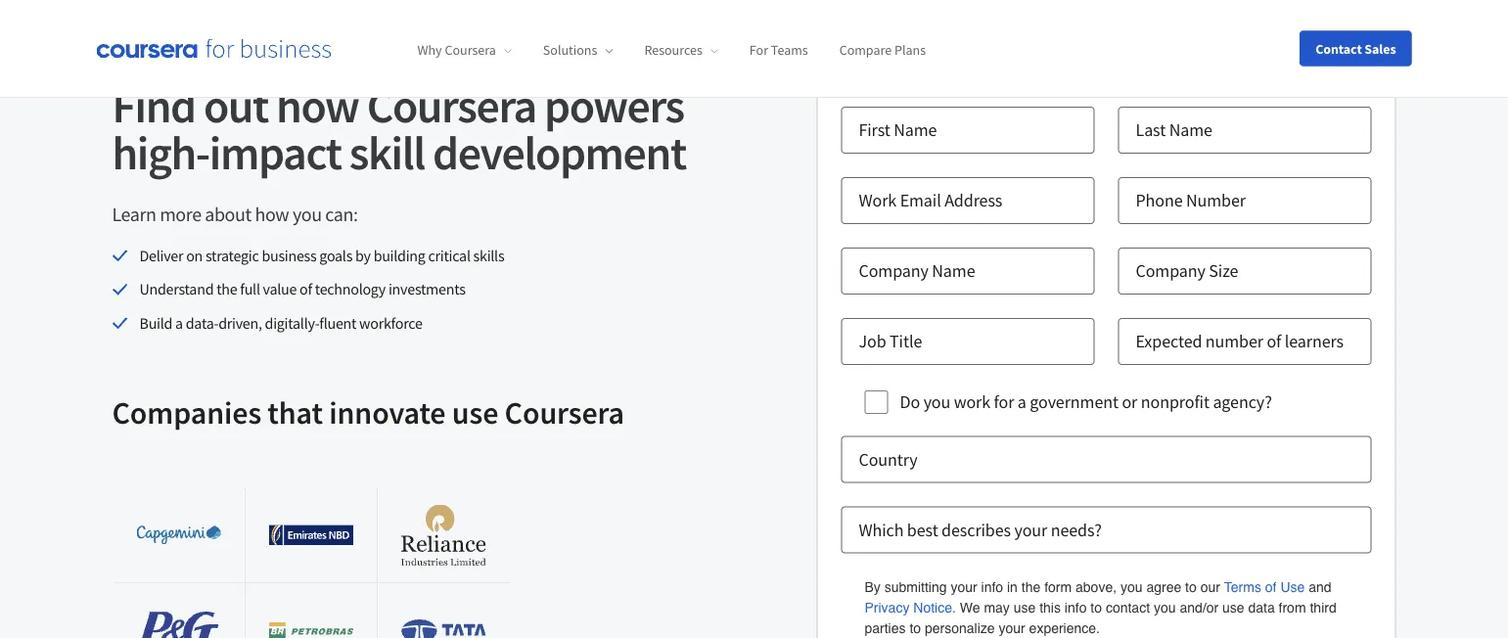 Task type: describe. For each thing, give the bounding box(es) containing it.
Work Email Address email field
[[842, 177, 1095, 224]]

technology
[[315, 279, 386, 299]]

coursera for business image
[[96, 38, 331, 58]]

describes
[[942, 519, 1012, 541]]

work
[[859, 190, 897, 212]]

for
[[750, 41, 769, 59]]

expected number of learners
[[1136, 331, 1345, 353]]

understand the full value of technology investments
[[140, 279, 466, 299]]

building
[[374, 246, 426, 265]]

your inside the by submitting your info in the form above, you agree to our terms of use and privacy notice.
[[951, 580, 978, 595]]

tata logo image
[[402, 620, 486, 638]]

innovate
[[329, 393, 446, 432]]

use
[[1281, 580, 1306, 595]]

size
[[1210, 260, 1239, 282]]

needs?
[[1051, 519, 1102, 541]]

can:
[[325, 202, 358, 227]]

agree to
[[1147, 580, 1197, 595]]

best
[[908, 519, 939, 541]]

business
[[262, 246, 317, 265]]

1 horizontal spatial a
[[1018, 391, 1027, 413]]

0 vertical spatial your
[[1015, 519, 1048, 541]]

fluent
[[320, 313, 357, 333]]

terms of
[[1225, 580, 1277, 595]]

companies that innovate use coursera
[[112, 393, 625, 432]]

First Name text field
[[842, 107, 1095, 154]]

company for company name
[[859, 260, 929, 282]]

driven,
[[219, 313, 262, 333]]

terms of use link
[[1225, 577, 1306, 598]]

for teams link
[[750, 41, 809, 59]]

company name
[[859, 260, 976, 282]]

1 horizontal spatial use
[[1014, 600, 1036, 616]]

solutions
[[543, 41, 598, 59]]

Job Title text field
[[842, 318, 1095, 365]]

about
[[205, 202, 252, 227]]

sales
[[1365, 40, 1397, 57]]

contact
[[1106, 600, 1151, 616]]

Phone Number telephone field
[[1119, 177, 1372, 224]]

company size
[[1136, 260, 1239, 282]]

p&g logo image
[[139, 612, 219, 638]]

data-
[[186, 313, 219, 333]]

submitting
[[885, 580, 947, 595]]

you inside the by submitting your info in the form above, you agree to our terms of use and privacy notice.
[[1121, 580, 1143, 595]]

last
[[1136, 119, 1166, 141]]

form
[[1045, 580, 1072, 595]]

teams
[[771, 41, 809, 59]]

Company Name text field
[[842, 248, 1095, 295]]

understand
[[140, 279, 214, 299]]

contact sales button
[[1301, 31, 1413, 66]]

email
[[901, 190, 942, 212]]

this
[[1040, 600, 1061, 616]]

your inside the we may use this info to contact you and/or use data from third parties to personalize your experience.
[[999, 621, 1026, 636]]

work
[[954, 391, 991, 413]]

by
[[865, 580, 881, 595]]

why coursera link
[[418, 41, 512, 59]]

info inside the we may use this info to contact you and/or use data from third parties to personalize your experience.
[[1065, 600, 1087, 616]]

data
[[1249, 600, 1276, 616]]

work email address
[[859, 190, 1003, 212]]

our
[[1201, 580, 1221, 595]]

skills
[[474, 246, 505, 265]]

reliance logo image
[[402, 505, 486, 566]]

name for company name
[[933, 260, 976, 282]]

find
[[112, 76, 196, 135]]

job
[[859, 331, 887, 353]]

deliver
[[140, 246, 183, 265]]

value
[[263, 279, 297, 299]]

compare plans
[[840, 41, 926, 59]]

digitally-
[[265, 313, 320, 333]]

0 vertical spatial a
[[175, 313, 183, 333]]

learn more about how you can:
[[112, 202, 358, 227]]

phone number
[[1136, 190, 1246, 212]]

critical
[[428, 246, 471, 265]]

development
[[433, 123, 686, 182]]

title
[[890, 331, 923, 353]]

1 vertical spatial how
[[255, 202, 289, 227]]

by submitting your info in the form above, you agree to our terms of use and privacy notice.
[[865, 580, 1336, 616]]

build a data-driven, digitally-fluent workforce
[[140, 313, 423, 333]]

personalize
[[925, 621, 995, 636]]

find out how coursera powers high-impact skill development
[[112, 76, 686, 182]]

do you work for a government or nonprofit agency?
[[900, 391, 1273, 413]]

job title
[[859, 331, 923, 353]]

learn
[[112, 202, 156, 227]]

first
[[859, 119, 891, 141]]

company for company size
[[1136, 260, 1206, 282]]

powers
[[545, 76, 684, 135]]

0 vertical spatial to
[[1091, 600, 1103, 616]]

address
[[945, 190, 1003, 212]]

phone
[[1136, 190, 1183, 212]]

2 vertical spatial coursera
[[505, 393, 625, 432]]

full
[[240, 279, 260, 299]]

goals
[[320, 246, 353, 265]]

info inside the by submitting your info in the form above, you agree to our terms of use and privacy notice.
[[982, 580, 1004, 595]]

on
[[186, 246, 203, 265]]

country
[[859, 448, 918, 470]]

resources link
[[645, 41, 719, 59]]



Task type: vqa. For each thing, say whether or not it's contained in the screenshot.
career
no



Task type: locate. For each thing, give the bounding box(es) containing it.
why
[[418, 41, 442, 59]]

1 vertical spatial a
[[1018, 391, 1027, 413]]

and
[[1309, 580, 1332, 595]]

by
[[355, 246, 371, 265]]

0 vertical spatial info
[[982, 580, 1004, 595]]

coursera
[[445, 41, 496, 59], [367, 76, 537, 135], [505, 393, 625, 432]]

which
[[859, 519, 904, 541]]

2 company from the left
[[1136, 260, 1206, 282]]

to down above, on the right bottom of the page
[[1091, 600, 1103, 616]]

company
[[859, 260, 929, 282], [1136, 260, 1206, 282]]

name for first name
[[894, 119, 938, 141]]

you up contact
[[1121, 580, 1143, 595]]

compare plans link
[[840, 41, 926, 59]]

1 horizontal spatial info
[[1065, 600, 1087, 616]]

info
[[982, 580, 1004, 595], [1065, 600, 1087, 616]]

name down "work email address" email field
[[933, 260, 976, 282]]

agency?
[[1214, 391, 1273, 413]]

which best describes your needs?
[[859, 519, 1102, 541]]

the left full
[[217, 279, 237, 299]]

a right for
[[1018, 391, 1027, 413]]

last name
[[1136, 119, 1213, 141]]

your
[[1015, 519, 1048, 541], [951, 580, 978, 595], [999, 621, 1026, 636]]

you right do
[[924, 391, 951, 413]]

0 horizontal spatial to
[[910, 621, 922, 636]]

0 horizontal spatial a
[[175, 313, 183, 333]]

1 horizontal spatial the
[[1022, 580, 1041, 595]]

2 vertical spatial your
[[999, 621, 1026, 636]]

you inside the we may use this info to contact you and/or use data from third parties to personalize your experience.
[[1154, 600, 1177, 616]]

name right last
[[1170, 119, 1213, 141]]

for
[[994, 391, 1015, 413]]

1 vertical spatial to
[[910, 621, 922, 636]]

2 horizontal spatial use
[[1223, 600, 1245, 616]]

emirates logo image
[[269, 525, 354, 546]]

name right first on the right
[[894, 119, 938, 141]]

info left in
[[982, 580, 1004, 595]]

1 horizontal spatial company
[[1136, 260, 1206, 282]]

and/or
[[1180, 600, 1219, 616]]

for teams
[[750, 41, 809, 59]]

0 horizontal spatial use
[[452, 393, 499, 432]]

use
[[452, 393, 499, 432], [1014, 600, 1036, 616], [1223, 600, 1245, 616]]

compare
[[840, 41, 892, 59]]

resources
[[645, 41, 703, 59]]

capgemini logo image
[[137, 526, 221, 545]]

impact
[[209, 123, 341, 182]]

we
[[960, 600, 981, 616]]

1 company from the left
[[859, 260, 929, 282]]

0 horizontal spatial of
[[300, 279, 312, 299]]

contact sales
[[1316, 40, 1397, 57]]

how right out
[[276, 76, 359, 135]]

more
[[160, 202, 201, 227]]

we may use this info to contact you and/or use data from third parties to personalize your experience.
[[865, 600, 1337, 636]]

you down agree to
[[1154, 600, 1177, 616]]

company left size
[[1136, 260, 1206, 282]]

privacy notice. link
[[865, 598, 957, 618]]

0 vertical spatial coursera
[[445, 41, 496, 59]]

build
[[140, 313, 172, 333]]

0 horizontal spatial company
[[859, 260, 929, 282]]

number
[[1206, 331, 1264, 353]]

1 horizontal spatial to
[[1091, 600, 1103, 616]]

0 horizontal spatial the
[[217, 279, 237, 299]]

solutions link
[[543, 41, 613, 59]]

name for last name
[[1170, 119, 1213, 141]]

Last Name text field
[[1119, 107, 1372, 154]]

workforce
[[359, 313, 423, 333]]

your up we
[[951, 580, 978, 595]]

your left needs?
[[1015, 519, 1048, 541]]

first name
[[859, 119, 938, 141]]

of right the number
[[1268, 331, 1282, 353]]

companies
[[112, 393, 262, 432]]

Do you work for a government or nonprofit agency? checkbox
[[865, 391, 889, 414]]

petrobras logo image
[[269, 623, 354, 638]]

1 vertical spatial info
[[1065, 600, 1087, 616]]

a
[[175, 313, 183, 333], [1018, 391, 1027, 413]]

0 vertical spatial the
[[217, 279, 237, 299]]

the right in
[[1022, 580, 1041, 595]]

strategic
[[206, 246, 259, 265]]

experience.
[[1030, 621, 1101, 636]]

third
[[1311, 600, 1337, 616]]

or
[[1123, 391, 1138, 413]]

parties
[[865, 621, 906, 636]]

info up the experience.
[[1065, 600, 1087, 616]]

you
[[293, 202, 322, 227], [924, 391, 951, 413], [1121, 580, 1143, 595], [1154, 600, 1177, 616]]

to down privacy notice. link
[[910, 621, 922, 636]]

in
[[1008, 580, 1018, 595]]

use down 'terms of' on the bottom right
[[1223, 600, 1245, 616]]

the
[[217, 279, 237, 299], [1022, 580, 1041, 595]]

1 vertical spatial of
[[1268, 331, 1282, 353]]

you left can: on the left top
[[293, 202, 322, 227]]

a left data-
[[175, 313, 183, 333]]

use right innovate
[[452, 393, 499, 432]]

0 vertical spatial how
[[276, 76, 359, 135]]

learners
[[1285, 331, 1345, 353]]

high-
[[112, 123, 209, 182]]

to
[[1091, 600, 1103, 616], [910, 621, 922, 636]]

how inside find out how coursera powers high-impact skill development
[[276, 76, 359, 135]]

the inside the by submitting your info in the form above, you agree to our terms of use and privacy notice.
[[1022, 580, 1041, 595]]

company up "job title" at the bottom right
[[859, 260, 929, 282]]

that
[[268, 393, 323, 432]]

of right value
[[300, 279, 312, 299]]

1 vertical spatial coursera
[[367, 76, 537, 135]]

expected
[[1136, 331, 1203, 353]]

your down "may" on the right bottom of page
[[999, 621, 1026, 636]]

nonprofit
[[1142, 391, 1210, 413]]

contact
[[1316, 40, 1363, 57]]

investments
[[389, 279, 466, 299]]

may
[[985, 600, 1010, 616]]

government
[[1030, 391, 1119, 413]]

0 horizontal spatial info
[[982, 580, 1004, 595]]

coursera inside find out how coursera powers high-impact skill development
[[367, 76, 537, 135]]

use down in
[[1014, 600, 1036, 616]]

number
[[1187, 190, 1246, 212]]

plans
[[895, 41, 926, 59]]

0 vertical spatial of
[[300, 279, 312, 299]]

how
[[276, 76, 359, 135], [255, 202, 289, 227]]

1 horizontal spatial of
[[1268, 331, 1282, 353]]

out
[[204, 76, 268, 135]]

how right about
[[255, 202, 289, 227]]

above,
[[1076, 580, 1117, 595]]

name
[[894, 119, 938, 141], [1170, 119, 1213, 141], [933, 260, 976, 282]]

of
[[300, 279, 312, 299], [1268, 331, 1282, 353]]

1 vertical spatial your
[[951, 580, 978, 595]]

1 vertical spatial the
[[1022, 580, 1041, 595]]



